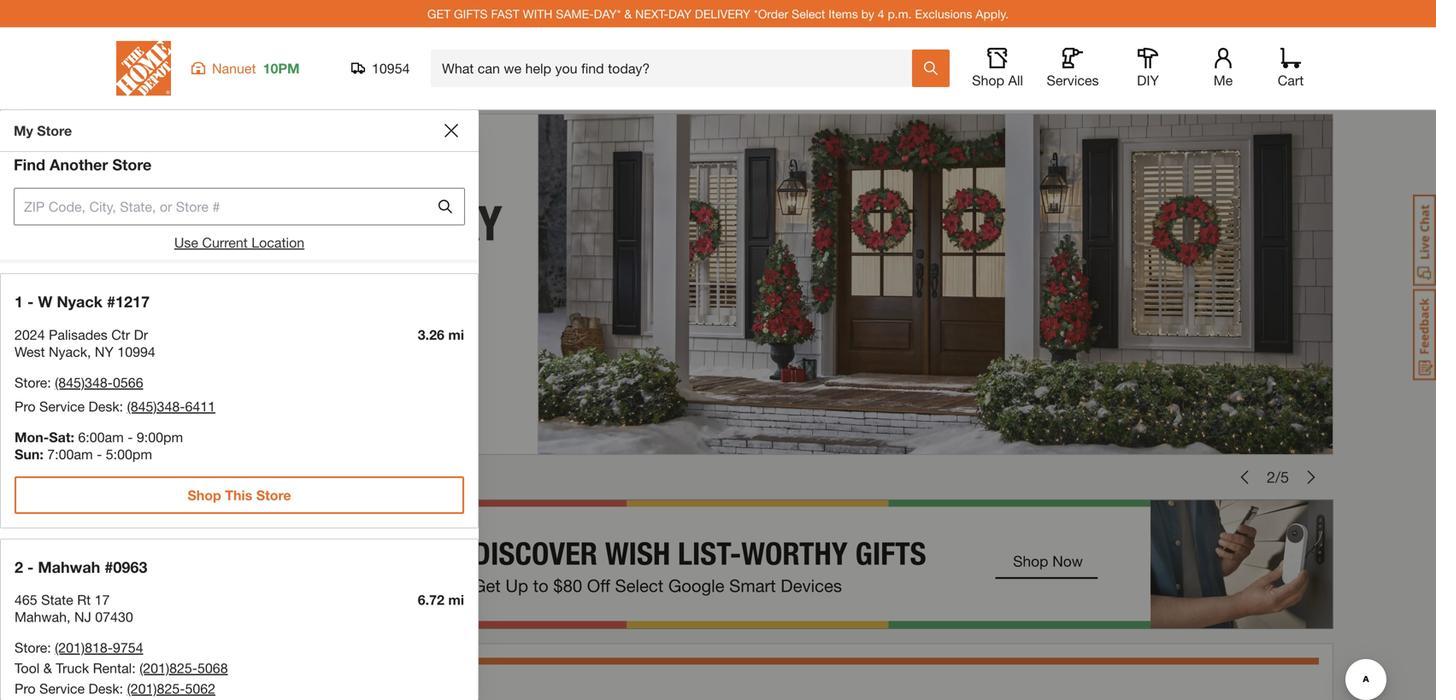 Task type: vqa. For each thing, say whether or not it's contained in the screenshot.
(
no



Task type: describe. For each thing, give the bounding box(es) containing it.
0 vertical spatial nyack
[[57, 293, 103, 311]]

, inside 465 state rt 17 mahwah , nj 07430
[[67, 609, 71, 626]]

2 - mahwah # 0963
[[15, 558, 147, 577]]

services
[[1047, 72, 1099, 88]]

5062
[[185, 681, 215, 698]]

me
[[1214, 72, 1233, 88]]

nanuet
[[212, 60, 256, 77]]

tool
[[15, 661, 40, 677]]

0 vertical spatial mahwah
[[38, 558, 100, 577]]

palisades
[[49, 327, 108, 343]]

store right my
[[37, 123, 72, 139]]

next slide image
[[1304, 471, 1318, 485]]

0 vertical spatial (201)825-
[[139, 661, 197, 677]]

nj
[[74, 609, 91, 626]]

get
[[427, 7, 451, 21]]

next-
[[635, 7, 668, 21]]

10954
[[372, 60, 410, 77]]

: down 0566 at the bottom of the page
[[119, 399, 123, 415]]

pro inside store : (845)348-0566 pro service desk : (845)348-6411
[[15, 399, 36, 415]]

p.m.
[[888, 7, 912, 21]]

9754
[[113, 640, 143, 656]]

service inside store : (845)348-0566 pro service desk : (845)348-6411
[[39, 399, 85, 415]]

- up 465
[[27, 558, 34, 577]]

another
[[50, 156, 108, 174]]

mon-
[[15, 429, 49, 446]]

shop for shop all
[[972, 72, 1004, 88]]

, inside 2024 palisades ctr dr west nyack , ny 10994
[[87, 344, 91, 360]]

& inside 'store : (201)818-9754 tool & truck rental : (201)825-5068 pro service desk : (201)825-5062'
[[43, 661, 52, 677]]

rental
[[93, 661, 132, 677]]

west
[[15, 344, 45, 360]]

(201)825-5062 link
[[127, 681, 215, 698]]

6411
[[185, 399, 215, 415]]

10994
[[117, 344, 155, 360]]

this
[[225, 487, 252, 504]]

7:00am
[[47, 446, 93, 463]]

select
[[792, 7, 825, 21]]

shop this store button
[[15, 477, 464, 514]]

0566
[[113, 375, 143, 391]]

same-
[[556, 7, 594, 21]]

delivery
[[695, 7, 750, 21]]

diy
[[1137, 72, 1159, 88]]

6:00am
[[78, 429, 124, 446]]

shop this store
[[188, 487, 291, 504]]

local ad image
[[183, 55, 295, 117]]

(201)825-5068 link
[[139, 661, 228, 677]]

mon-sat: 6:00am - 9:00pm sun: 7:00am - 5:00pm
[[15, 429, 183, 463]]

ctr
[[111, 327, 130, 343]]

services button
[[1045, 48, 1100, 89]]

drawer close image
[[444, 124, 458, 138]]

location
[[251, 235, 304, 251]]

: down rental
[[119, 681, 123, 698]]

mi for 0963
[[448, 592, 464, 609]]

*order
[[754, 7, 788, 21]]

- right '1'
[[27, 293, 34, 311]]

5:00pm
[[106, 446, 152, 463]]

shop all button
[[970, 48, 1025, 89]]

sat:
[[49, 429, 74, 446]]

use
[[174, 235, 198, 251]]

10pm
[[263, 60, 300, 77]]

find another store
[[14, 156, 152, 174]]

gifts
[[454, 7, 488, 21]]

1217
[[115, 293, 150, 311]]

fast
[[491, 7, 520, 21]]

find
[[14, 156, 45, 174]]

6.72 mi
[[418, 592, 464, 609]]

17
[[95, 592, 110, 609]]

pro inside 'store : (201)818-9754 tool & truck rental : (201)825-5068 pro service desk : (201)825-5062'
[[15, 681, 36, 698]]

2 for 2 - mahwah # 0963
[[15, 558, 23, 577]]

2 for 2 / 5
[[1267, 468, 1275, 487]]

store inside button
[[256, 487, 291, 504]]

current
[[202, 235, 248, 251]]

4
[[878, 7, 884, 21]]



Task type: locate. For each thing, give the bounding box(es) containing it.
with
[[523, 7, 553, 21]]

0 vertical spatial #
[[107, 293, 115, 311]]

ZIP Code, City, State, or Store # text field
[[14, 188, 436, 226]]

6.72
[[418, 592, 444, 609]]

diy button
[[1121, 48, 1175, 89]]

mi right 3.26 at the left top of the page
[[448, 327, 464, 343]]

2 left 5
[[1267, 468, 1275, 487]]

2024 palisades ctr dr west nyack , ny 10994
[[15, 327, 155, 360]]

(845)348-0566 link
[[55, 375, 143, 391]]

sun:
[[15, 446, 43, 463]]

2 pro from the top
[[15, 681, 36, 698]]

mi for 1217
[[448, 327, 464, 343]]

2 / 5
[[1267, 468, 1289, 487]]

pro down tool
[[15, 681, 36, 698]]

(845)348-
[[55, 375, 113, 391], [127, 399, 185, 415]]

0 horizontal spatial shop
[[188, 487, 221, 504]]

5
[[1280, 468, 1289, 487]]

What can we help you find today? search field
[[442, 50, 911, 86]]

dr
[[134, 327, 148, 343]]

desk down (845)348-0566 link at bottom
[[88, 399, 119, 415]]

shop left this
[[188, 487, 221, 504]]

2 up 465
[[15, 558, 23, 577]]

1 service from the top
[[39, 399, 85, 415]]

1 vertical spatial (201)825-
[[127, 681, 185, 698]]

1 vertical spatial mahwah
[[15, 609, 67, 626]]

3.26 mi
[[418, 327, 464, 343]]

1 vertical spatial desk
[[88, 681, 119, 698]]

1 desk from the top
[[88, 399, 119, 415]]

1 vertical spatial mi
[[448, 592, 464, 609]]

mahwah
[[38, 558, 100, 577], [15, 609, 67, 626]]

& right tool
[[43, 661, 52, 677]]

0 vertical spatial desk
[[88, 399, 119, 415]]

store right another
[[112, 156, 152, 174]]

0 vertical spatial service
[[39, 399, 85, 415]]

1 horizontal spatial ,
[[87, 344, 91, 360]]

day*
[[594, 7, 621, 21]]

desk down rental
[[88, 681, 119, 698]]

0 vertical spatial ,
[[87, 344, 91, 360]]

1 vertical spatial 2
[[15, 558, 23, 577]]

1
[[15, 293, 23, 311]]

state
[[41, 592, 73, 609]]

0 vertical spatial 2
[[1267, 468, 1275, 487]]

0 horizontal spatial (845)348-
[[55, 375, 113, 391]]

shop left all
[[972, 72, 1004, 88]]

3.26
[[418, 327, 444, 343]]

# up ctr
[[107, 293, 115, 311]]

ny
[[95, 344, 114, 360]]

cart
[[1278, 72, 1304, 88]]

use current location button
[[14, 233, 465, 253]]

apply.
[[976, 7, 1009, 21]]

0963
[[113, 558, 147, 577]]

:
[[47, 375, 51, 391], [119, 399, 123, 415], [47, 640, 51, 656], [132, 661, 136, 677], [119, 681, 123, 698]]

store inside 'store : (201)818-9754 tool & truck rental : (201)825-5068 pro service desk : (201)825-5062'
[[15, 640, 47, 656]]

mahwah down 465
[[15, 609, 67, 626]]

465
[[15, 592, 37, 609]]

service inside 'store : (201)818-9754 tool & truck rental : (201)825-5068 pro service desk : (201)825-5062'
[[39, 681, 85, 698]]

5068
[[197, 661, 228, 677]]

# up 17
[[105, 558, 113, 577]]

1 vertical spatial ,
[[67, 609, 71, 626]]

me button
[[1196, 48, 1251, 89]]

0 vertical spatial shop
[[972, 72, 1004, 88]]

1 horizontal spatial shop
[[972, 72, 1004, 88]]

rt
[[77, 592, 91, 609]]

w
[[38, 293, 52, 311]]

truck
[[56, 661, 89, 677]]

(201)818-9754 link
[[55, 640, 143, 656]]

desk
[[88, 399, 119, 415], [88, 681, 119, 698]]

1 horizontal spatial 2
[[1267, 468, 1275, 487]]

nyack up "palisades" at top
[[57, 293, 103, 311]]

1 vertical spatial shop
[[188, 487, 221, 504]]

day
[[668, 7, 692, 21]]

items
[[828, 7, 858, 21]]

1 vertical spatial (845)348-
[[127, 399, 185, 415]]

2 mi from the top
[[448, 592, 464, 609]]

service down truck at the left bottom of the page
[[39, 681, 85, 698]]

- down 6:00am
[[97, 446, 102, 463]]

1 horizontal spatial &
[[624, 7, 632, 21]]

- up 5:00pm
[[128, 429, 133, 446]]

(201)825- down (201)825-5068 link
[[127, 681, 185, 698]]

0 vertical spatial mi
[[448, 327, 464, 343]]

service up sat:
[[39, 399, 85, 415]]

desk inside 'store : (201)818-9754 tool & truck rental : (201)825-5068 pro service desk : (201)825-5062'
[[88, 681, 119, 698]]

pro up mon-
[[15, 399, 36, 415]]

2024
[[15, 327, 45, 343]]

cart link
[[1272, 48, 1310, 89]]

&
[[624, 7, 632, 21], [43, 661, 52, 677]]

(845)348-6411 link
[[127, 399, 215, 415]]

& right 'day*'
[[624, 7, 632, 21]]

(201)825- up (201)825-5062 "link"
[[139, 661, 197, 677]]

shop
[[972, 72, 1004, 88], [188, 487, 221, 504]]

shop all
[[972, 72, 1023, 88]]

(845)348- down 'ny'
[[55, 375, 113, 391]]

0 horizontal spatial 2
[[15, 558, 23, 577]]

all
[[1008, 72, 1023, 88]]

workshops image
[[338, 55, 450, 117]]

1 horizontal spatial (845)348-
[[127, 399, 185, 415]]

: left '(201)818-'
[[47, 640, 51, 656]]

1 - w nyack # 1217
[[15, 293, 150, 311]]

0 horizontal spatial &
[[43, 661, 52, 677]]

/
[[1275, 468, 1280, 487]]

(201)818-
[[55, 640, 113, 656]]

previous slide image
[[1238, 471, 1251, 485]]

-
[[27, 293, 34, 311], [128, 429, 133, 446], [97, 446, 102, 463], [27, 558, 34, 577]]

9:00pm
[[137, 429, 183, 446]]

nyack
[[57, 293, 103, 311], [49, 344, 87, 360]]

0 vertical spatial (845)348-
[[55, 375, 113, 391]]

1 vertical spatial #
[[105, 558, 113, 577]]

mi
[[448, 327, 464, 343], [448, 592, 464, 609]]

10954 button
[[351, 60, 410, 77]]

#
[[107, 293, 115, 311], [105, 558, 113, 577]]

pro
[[15, 399, 36, 415], [15, 681, 36, 698]]

shop inside shop this store button
[[188, 487, 221, 504]]

nyack down "palisades" at top
[[49, 344, 87, 360]]

by
[[861, 7, 874, 21]]

465 state rt 17 mahwah , nj 07430
[[15, 592, 133, 626]]

store down west
[[15, 375, 47, 391]]

my store
[[14, 123, 72, 139]]

mahwah inside 465 state rt 17 mahwah , nj 07430
[[15, 609, 67, 626]]

store right this
[[256, 487, 291, 504]]

store inside store : (845)348-0566 pro service desk : (845)348-6411
[[15, 375, 47, 391]]

my
[[14, 123, 33, 139]]

store : (845)348-0566 pro service desk : (845)348-6411
[[15, 375, 215, 415]]

: down 9754
[[132, 661, 136, 677]]

(845)348- up the 9:00pm
[[127, 399, 185, 415]]

07430
[[95, 609, 133, 626]]

2 desk from the top
[[88, 681, 119, 698]]

get gifts fast with same-day* & next-day delivery *order select items by 4 p.m. exclusions apply.
[[427, 7, 1009, 21]]

, left nj at the bottom left
[[67, 609, 71, 626]]

store : (201)818-9754 tool & truck rental : (201)825-5068 pro service desk : (201)825-5062
[[15, 640, 228, 698]]

1 mi from the top
[[448, 327, 464, 343]]

service
[[39, 399, 85, 415], [39, 681, 85, 698]]

1 vertical spatial &
[[43, 661, 52, 677]]

exclusions
[[915, 7, 972, 21]]

desk inside store : (845)348-0566 pro service desk : (845)348-6411
[[88, 399, 119, 415]]

: left (845)348-0566 link at bottom
[[47, 375, 51, 391]]

store up tool
[[15, 640, 47, 656]]

nyack inside 2024 palisades ctr dr west nyack , ny 10994
[[49, 344, 87, 360]]

1 vertical spatial nyack
[[49, 344, 87, 360]]

1 pro from the top
[[15, 399, 36, 415]]

2
[[1267, 468, 1275, 487], [15, 558, 23, 577]]

img for wrap up holiday decorating last-minute outdoor decor image
[[103, 114, 1333, 456]]

0 vertical spatial pro
[[15, 399, 36, 415]]

mahwah up state
[[38, 558, 100, 577]]

1 vertical spatial service
[[39, 681, 85, 698]]

curbside image
[[28, 55, 140, 117]]

mi right 6.72
[[448, 592, 464, 609]]

0 vertical spatial &
[[624, 7, 632, 21]]

store
[[37, 123, 72, 139], [112, 156, 152, 174], [15, 375, 47, 391], [256, 487, 291, 504], [15, 640, 47, 656]]

use current location
[[174, 235, 304, 251]]

2 service from the top
[[39, 681, 85, 698]]

feedback link image
[[1413, 289, 1436, 381]]

nanuet 10pm
[[212, 60, 300, 77]]

1 vertical spatial pro
[[15, 681, 36, 698]]

0 horizontal spatial ,
[[67, 609, 71, 626]]

shop for shop this store
[[188, 487, 221, 504]]

the home depot logo image
[[116, 41, 171, 96]]

, left 'ny'
[[87, 344, 91, 360]]

shop inside shop all button
[[972, 72, 1004, 88]]



